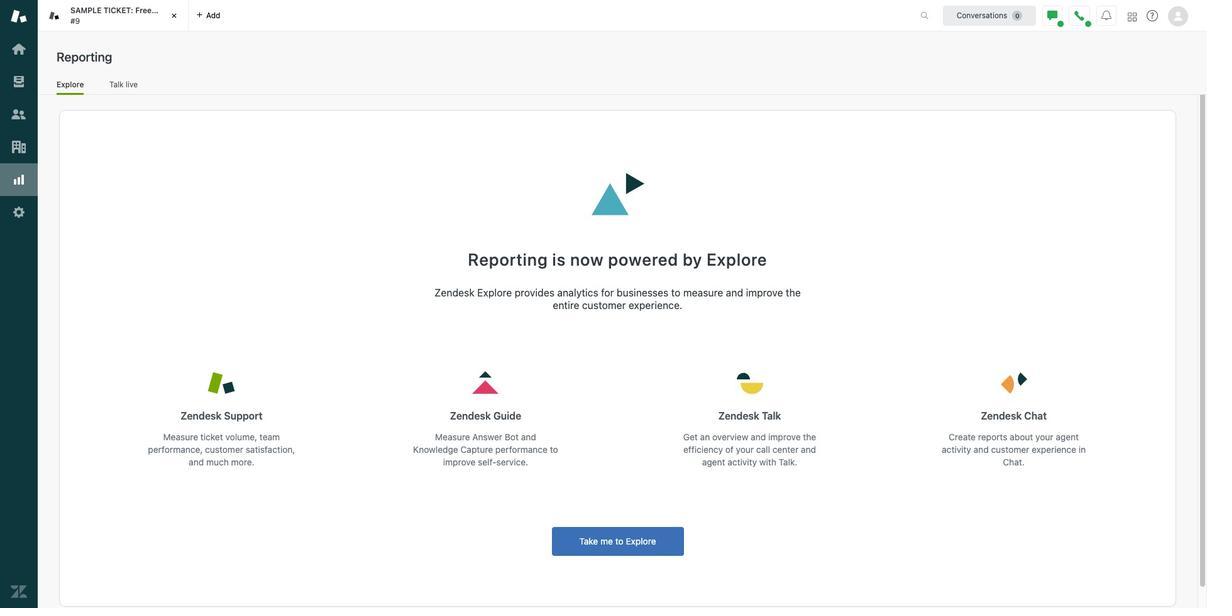 Task type: locate. For each thing, give the bounding box(es) containing it.
and down the reports
[[974, 445, 989, 455]]

satisfaction,
[[246, 445, 295, 455]]

1 vertical spatial improve
[[769, 432, 801, 443]]

me
[[601, 537, 613, 547]]

zendesk for zendesk support
[[181, 411, 222, 422]]

button displays agent's chat status as online. image
[[1048, 10, 1058, 20]]

in
[[1079, 445, 1086, 455]]

customers image
[[11, 106, 27, 123]]

talk up call
[[762, 411, 781, 422]]

take me to explore button
[[552, 528, 684, 557]]

customer down for
[[582, 300, 626, 311]]

tab
[[38, 0, 189, 31]]

reporting for reporting is now powered by explore
[[468, 250, 548, 270]]

improve inside measure answer bot and knowledge capture performance to improve self-service.
[[443, 457, 476, 468]]

0 vertical spatial improve
[[746, 287, 783, 299]]

the inside get an overview and improve the efficiency of your call center and agent activity with talk.
[[803, 432, 817, 443]]

1 horizontal spatial talk
[[762, 411, 781, 422]]

zendesk products image
[[1128, 12, 1137, 21]]

improve right measure
[[746, 287, 783, 299]]

0 horizontal spatial customer
[[205, 445, 243, 455]]

live
[[126, 80, 138, 89]]

take
[[580, 537, 598, 547]]

measure up knowledge
[[435, 432, 470, 443]]

and up performance
[[521, 432, 536, 443]]

0 vertical spatial to
[[672, 287, 681, 299]]

0 horizontal spatial your
[[736, 445, 754, 455]]

and
[[726, 287, 744, 299], [521, 432, 536, 443], [751, 432, 766, 443], [801, 445, 816, 455], [974, 445, 989, 455], [189, 457, 204, 468]]

1 measure from the left
[[163, 432, 198, 443]]

zendesk for zendesk guide
[[450, 411, 491, 422]]

agent up experience
[[1056, 432, 1079, 443]]

1 horizontal spatial reporting
[[468, 250, 548, 270]]

create
[[949, 432, 976, 443]]

of
[[726, 445, 734, 455]]

customer up chat. at the right bottom
[[991, 445, 1030, 455]]

2 horizontal spatial customer
[[991, 445, 1030, 455]]

explore right the me
[[626, 537, 656, 547]]

reporting is now powered by explore
[[468, 250, 768, 270]]

0 horizontal spatial activity
[[728, 457, 757, 468]]

1 vertical spatial activity
[[728, 457, 757, 468]]

2 vertical spatial to
[[616, 537, 624, 547]]

add
[[206, 10, 220, 20]]

main element
[[0, 0, 38, 609]]

repair
[[154, 6, 176, 15]]

and inside zendesk explore provides analytics for businesses to measure and improve the entire customer experience.
[[726, 287, 744, 299]]

0 horizontal spatial the
[[786, 287, 801, 299]]

capture
[[461, 445, 493, 455]]

the inside zendesk explore provides analytics for businesses to measure and improve the entire customer experience.
[[786, 287, 801, 299]]

0 vertical spatial agent
[[1056, 432, 1079, 443]]

guide
[[494, 411, 522, 422]]

0 horizontal spatial to
[[550, 445, 558, 455]]

1 horizontal spatial customer
[[582, 300, 626, 311]]

to right the me
[[616, 537, 624, 547]]

about
[[1010, 432, 1034, 443]]

improve down capture
[[443, 457, 476, 468]]

zendesk for zendesk chat
[[981, 411, 1022, 422]]

provides
[[515, 287, 555, 299]]

improve up the center
[[769, 432, 801, 443]]

organizations image
[[11, 139, 27, 155]]

the
[[786, 287, 801, 299], [803, 432, 817, 443]]

1 vertical spatial to
[[550, 445, 558, 455]]

1 horizontal spatial activity
[[942, 445, 972, 455]]

0 vertical spatial activity
[[942, 445, 972, 455]]

to
[[672, 287, 681, 299], [550, 445, 558, 455], [616, 537, 624, 547]]

explore left provides
[[478, 287, 512, 299]]

is
[[553, 250, 566, 270]]

0 horizontal spatial reporting
[[57, 50, 112, 64]]

1 horizontal spatial the
[[803, 432, 817, 443]]

0 horizontal spatial agent
[[702, 457, 725, 468]]

and inside measure answer bot and knowledge capture performance to improve self-service.
[[521, 432, 536, 443]]

1 vertical spatial talk
[[762, 411, 781, 422]]

agent
[[1056, 432, 1079, 443], [702, 457, 725, 468]]

by
[[683, 250, 703, 270]]

measure
[[163, 432, 198, 443], [435, 432, 470, 443]]

your inside create reports about your agent activity and customer experience in chat.
[[1036, 432, 1054, 443]]

activity down create
[[942, 445, 972, 455]]

customer
[[582, 300, 626, 311], [205, 445, 243, 455], [991, 445, 1030, 455]]

customer inside measure ticket volume, team performance, customer satisfaction, and much more.
[[205, 445, 243, 455]]

your
[[1036, 432, 1054, 443], [736, 445, 754, 455]]

get
[[684, 432, 698, 443]]

to inside measure answer bot and knowledge capture performance to improve self-service.
[[550, 445, 558, 455]]

0 horizontal spatial measure
[[163, 432, 198, 443]]

1 horizontal spatial to
[[616, 537, 624, 547]]

1 vertical spatial the
[[803, 432, 817, 443]]

measure inside measure answer bot and knowledge capture performance to improve self-service.
[[435, 432, 470, 443]]

knowledge
[[413, 445, 458, 455]]

self-
[[478, 457, 497, 468]]

admin image
[[11, 204, 27, 221]]

measure ticket volume, team performance, customer satisfaction, and much more.
[[148, 432, 295, 468]]

explore link
[[57, 80, 84, 95]]

agent down efficiency
[[702, 457, 725, 468]]

talk.
[[779, 457, 798, 468]]

sample ticket: free repair #9
[[70, 6, 176, 25]]

reporting up explore link on the left top of page
[[57, 50, 112, 64]]

customer inside zendesk explore provides analytics for businesses to measure and improve the entire customer experience.
[[582, 300, 626, 311]]

activity inside get an overview and improve the efficiency of your call center and agent activity with talk.
[[728, 457, 757, 468]]

reporting up provides
[[468, 250, 548, 270]]

and inside measure ticket volume, team performance, customer satisfaction, and much more.
[[189, 457, 204, 468]]

and up call
[[751, 432, 766, 443]]

zendesk support image
[[11, 8, 27, 25]]

your up experience
[[1036, 432, 1054, 443]]

zendesk
[[435, 287, 475, 299], [181, 411, 222, 422], [450, 411, 491, 422], [719, 411, 760, 422], [981, 411, 1022, 422]]

1 horizontal spatial your
[[1036, 432, 1054, 443]]

talk
[[109, 80, 124, 89], [762, 411, 781, 422]]

2 horizontal spatial to
[[672, 287, 681, 299]]

activity
[[942, 445, 972, 455], [728, 457, 757, 468]]

talk left live
[[109, 80, 124, 89]]

1 vertical spatial your
[[736, 445, 754, 455]]

activity down of
[[728, 457, 757, 468]]

measure up performance,
[[163, 432, 198, 443]]

businesses
[[617, 287, 669, 299]]

zendesk inside zendesk explore provides analytics for businesses to measure and improve the entire customer experience.
[[435, 287, 475, 299]]

take me to explore
[[580, 537, 656, 547]]

notifications image
[[1102, 10, 1112, 20]]

your right of
[[736, 445, 754, 455]]

0 vertical spatial the
[[786, 287, 801, 299]]

measure
[[684, 287, 724, 299]]

1 vertical spatial agent
[[702, 457, 725, 468]]

reporting
[[57, 50, 112, 64], [468, 250, 548, 270]]

explore
[[57, 80, 84, 89], [707, 250, 768, 270], [478, 287, 512, 299], [626, 537, 656, 547]]

0 horizontal spatial talk
[[109, 80, 124, 89]]

#9
[[70, 16, 80, 25]]

ticket:
[[104, 6, 133, 15]]

tab containing sample ticket: free repair
[[38, 0, 189, 31]]

improve
[[746, 287, 783, 299], [769, 432, 801, 443], [443, 457, 476, 468]]

answer
[[473, 432, 503, 443]]

more.
[[231, 457, 254, 468]]

to right performance
[[550, 445, 558, 455]]

and right the center
[[801, 445, 816, 455]]

measure inside measure ticket volume, team performance, customer satisfaction, and much more.
[[163, 432, 198, 443]]

performance,
[[148, 445, 203, 455]]

1 vertical spatial reporting
[[468, 250, 548, 270]]

and right measure
[[726, 287, 744, 299]]

agent inside create reports about your agent activity and customer experience in chat.
[[1056, 432, 1079, 443]]

2 measure from the left
[[435, 432, 470, 443]]

0 vertical spatial your
[[1036, 432, 1054, 443]]

sample
[[70, 6, 102, 15]]

your inside get an overview and improve the efficiency of your call center and agent activity with talk.
[[736, 445, 754, 455]]

customer up much
[[205, 445, 243, 455]]

free
[[135, 6, 152, 15]]

0 vertical spatial reporting
[[57, 50, 112, 64]]

1 horizontal spatial measure
[[435, 432, 470, 443]]

1 horizontal spatial agent
[[1056, 432, 1079, 443]]

2 vertical spatial improve
[[443, 457, 476, 468]]

to up experience.
[[672, 287, 681, 299]]

and left much
[[189, 457, 204, 468]]



Task type: vqa. For each thing, say whether or not it's contained in the screenshot.
TREE inside primary element
no



Task type: describe. For each thing, give the bounding box(es) containing it.
with
[[760, 457, 777, 468]]

support
[[224, 411, 263, 422]]

service.
[[497, 457, 528, 468]]

explore inside 'take me to explore' button
[[626, 537, 656, 547]]

zendesk chat
[[981, 411, 1047, 422]]

much
[[206, 457, 229, 468]]

tabs tab list
[[38, 0, 908, 31]]

center
[[773, 445, 799, 455]]

zendesk explore provides analytics for businesses to measure and improve the entire customer experience.
[[435, 287, 801, 311]]

call
[[757, 445, 770, 455]]

talk live
[[109, 80, 138, 89]]

measure answer bot and knowledge capture performance to improve self-service.
[[413, 432, 558, 468]]

customer inside create reports about your agent activity and customer experience in chat.
[[991, 445, 1030, 455]]

bot
[[505, 432, 519, 443]]

experience
[[1032, 445, 1077, 455]]

zendesk for zendesk talk
[[719, 411, 760, 422]]

agent inside get an overview and improve the efficiency of your call center and agent activity with talk.
[[702, 457, 725, 468]]

entire
[[553, 300, 580, 311]]

explore right views image
[[57, 80, 84, 89]]

chat.
[[1003, 457, 1025, 468]]

get started image
[[11, 41, 27, 57]]

and inside create reports about your agent activity and customer experience in chat.
[[974, 445, 989, 455]]

zendesk guide
[[450, 411, 522, 422]]

now
[[570, 250, 604, 270]]

volume,
[[225, 432, 257, 443]]

zendesk image
[[11, 584, 27, 601]]

0 vertical spatial talk
[[109, 80, 124, 89]]

analytics
[[557, 287, 599, 299]]

performance
[[496, 445, 548, 455]]

reporting for reporting
[[57, 50, 112, 64]]

an
[[700, 432, 710, 443]]

to inside button
[[616, 537, 624, 547]]

zendesk for zendesk explore provides analytics for businesses to measure and improve the entire customer experience.
[[435, 287, 475, 299]]

get an overview and improve the efficiency of your call center and agent activity with talk.
[[684, 432, 817, 468]]

for
[[601, 287, 614, 299]]

experience.
[[629, 300, 683, 311]]

close image
[[168, 9, 181, 22]]

efficiency
[[684, 445, 723, 455]]

add button
[[189, 0, 228, 31]]

explore inside zendesk explore provides analytics for businesses to measure and improve the entire customer experience.
[[478, 287, 512, 299]]

zendesk talk
[[719, 411, 781, 422]]

activity inside create reports about your agent activity and customer experience in chat.
[[942, 445, 972, 455]]

views image
[[11, 74, 27, 90]]

create reports about your agent activity and customer experience in chat.
[[942, 432, 1086, 468]]

reporting image
[[11, 172, 27, 188]]

powered
[[608, 250, 679, 270]]

measure for zendesk guide
[[435, 432, 470, 443]]

to inside zendesk explore provides analytics for businesses to measure and improve the entire customer experience.
[[672, 287, 681, 299]]

reports
[[978, 432, 1008, 443]]

explore right by at top right
[[707, 250, 768, 270]]

get help image
[[1147, 10, 1159, 21]]

overview
[[713, 432, 749, 443]]

conversations button
[[943, 5, 1036, 25]]

improve inside get an overview and improve the efficiency of your call center and agent activity with talk.
[[769, 432, 801, 443]]

chat
[[1025, 411, 1047, 422]]

measure for zendesk support
[[163, 432, 198, 443]]

zendesk support
[[181, 411, 263, 422]]

improve inside zendesk explore provides analytics for businesses to measure and improve the entire customer experience.
[[746, 287, 783, 299]]

conversations
[[957, 10, 1008, 20]]

ticket
[[201, 432, 223, 443]]

talk live link
[[109, 80, 138, 93]]

team
[[260, 432, 280, 443]]



